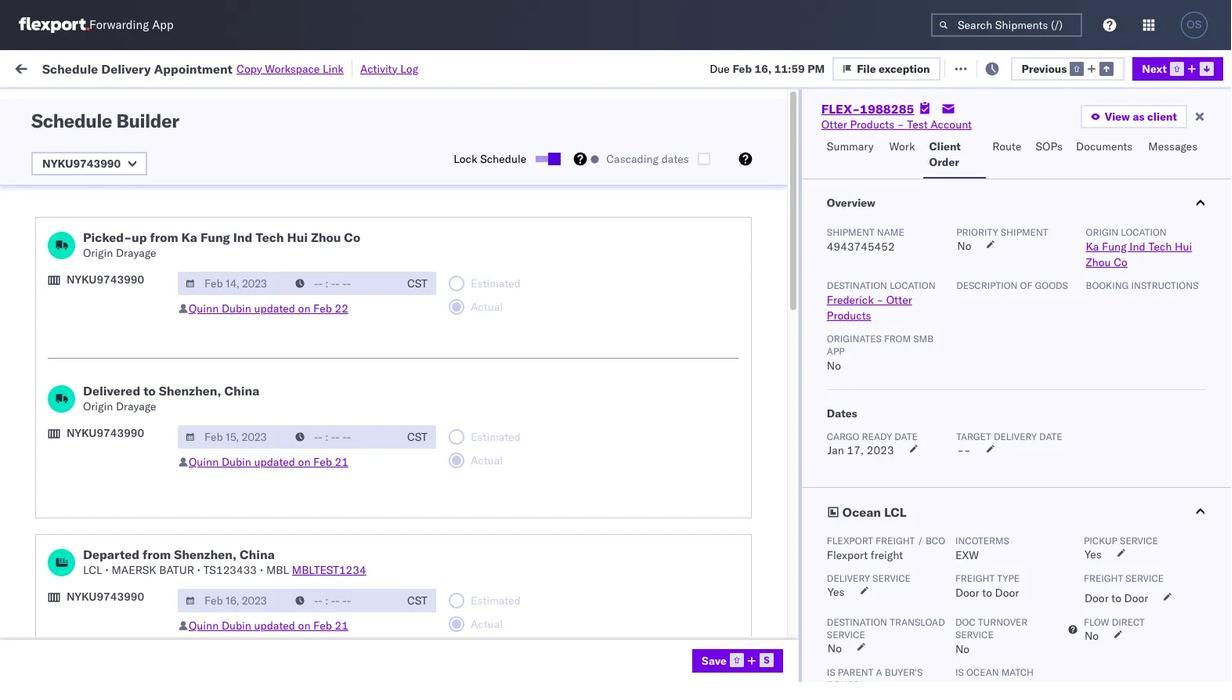 Task type: vqa. For each thing, say whether or not it's contained in the screenshot.
3rd Confirm from the top of the page
yes



Task type: describe. For each thing, give the bounding box(es) containing it.
pst, right the mbl
[[306, 576, 329, 590]]

app inside originates from smb app no
[[827, 346, 845, 357]]

zhou inside origin location ka fung ind tech hui zhou co
[[1087, 255, 1112, 270]]

route button
[[987, 132, 1030, 179]]

container numbers button
[[1060, 118, 1146, 147]]

delivered
[[83, 383, 140, 399]]

lcl inside button
[[885, 505, 907, 520]]

22
[[335, 302, 349, 316]]

picked-
[[83, 230, 132, 245]]

ocean fcl for confirm delivery
[[480, 438, 534, 452]]

quinn dubin updated on feb 22 button
[[189, 302, 349, 316]]

flexport freight / bco flexport freight
[[827, 535, 946, 563]]

pm right the 16,
[[808, 62, 825, 76]]

759
[[289, 61, 309, 75]]

confirm pickup from los angeles, ca for honeywell - test account
[[36, 395, 205, 424]]

service up the service
[[1121, 535, 1159, 547]]

my
[[16, 57, 41, 79]]

filtered
[[16, 96, 54, 110]]

service down flexport freight / bco flexport freight
[[873, 573, 911, 585]]

2 flex-1911466 from the top
[[967, 576, 1048, 590]]

delivery up customs
[[85, 196, 126, 210]]

western for schedule pickup from los angeles international airport
[[920, 162, 961, 176]]

bicu1234565, for the schedule delivery appointment button for 11:59 pm pst, mar 2, 2023
[[1067, 610, 1144, 624]]

am for 12:00
[[286, 438, 304, 452]]

integration test account - western digital for schedule pickup from los angeles international airport
[[785, 162, 996, 176]]

0174829274 for 12:00 pm pst, feb 20, 2023
[[1169, 231, 1232, 245]]

ind inside picked-up from ka fung ind tech hui zhou co origin drayage
[[233, 230, 253, 245]]

2 bicu1234565, demu1232567 from the top
[[1067, 575, 1227, 589]]

3 mar from the top
[[332, 610, 353, 624]]

ca for sixth schedule pickup from los angeles, ca link
[[36, 583, 51, 597]]

1 vertical spatial 17,
[[848, 444, 865, 458]]

to for delivered
[[144, 383, 156, 399]]

fcl for confirm delivery
[[515, 438, 534, 452]]

ag up bco
[[939, 472, 954, 486]]

mbltest123
[[1169, 127, 1232, 141]]

on right name
[[920, 231, 936, 245]]

ind inside origin location ka fung ind tech hui zhou co
[[1130, 240, 1146, 254]]

hui inside origin location ka fung ind tech hui zhou co
[[1176, 240, 1193, 254]]

upload proof of delivery link
[[36, 471, 157, 486]]

destination for frederick
[[827, 280, 888, 292]]

thailand for schedule pickup from los angeles international airport
[[581, 162, 625, 176]]

12:30
[[252, 196, 283, 210]]

mawb1234 for schedule pickup from los angeles international airport
[[1169, 162, 1230, 176]]

1 • from the left
[[105, 563, 109, 578]]

route
[[993, 139, 1022, 154]]

from inside picked-up from ka fung ind tech hui zhou co origin drayage
[[150, 230, 178, 245]]

import work
[[133, 61, 199, 75]]

7:30 pm pst, feb 21, 2023 for schedule pickup from los angeles, ca
[[252, 265, 394, 279]]

incoterms
[[956, 535, 1010, 547]]

pickup service
[[1085, 535, 1159, 547]]

flex id
[[942, 128, 971, 139]]

on down overview
[[818, 231, 834, 245]]

1 horizontal spatial of
[[1021, 280, 1033, 292]]

2 schedule pickup from los angeles, ca link from the top
[[36, 256, 223, 287]]

cst for co
[[408, 277, 428, 291]]

os
[[1188, 19, 1203, 31]]

picked-up from ka fung ind tech hui zhou co origin drayage
[[83, 230, 361, 260]]

hui inside picked-up from ka fung ind tech hui zhou co origin drayage
[[287, 230, 308, 245]]

7 resize handle column header from the left
[[915, 121, 934, 683]]

1 horizontal spatial file exception
[[964, 61, 1037, 75]]

3 11:59 pm pst, mar 2, 2023 from the top
[[252, 610, 396, 624]]

ca for 2nd schedule pickup from los angeles, ca link from the bottom
[[36, 548, 51, 562]]

quinn for to
[[189, 455, 219, 469]]

1 confirm from the top
[[36, 360, 76, 374]]

confirm delivery
[[36, 437, 119, 451]]

co inside picked-up from ka fung ind tech hui zhou co origin drayage
[[344, 230, 361, 245]]

5 schedule pickup from los angeles, ca link from the top
[[36, 532, 223, 563]]

1 vertical spatial freight
[[871, 549, 904, 563]]

5 flexport demo consignee from the top
[[683, 645, 812, 659]]

2 2, from the top
[[356, 576, 366, 590]]

2 • from the left
[[197, 563, 201, 578]]

pst, up the '12:00 pm pst, feb 20, 2023'
[[306, 196, 329, 210]]

2 confirm from the top
[[36, 395, 76, 409]]

yes for delivery
[[828, 585, 845, 600]]

21, for schedule pickup from los angeles, ca
[[347, 265, 364, 279]]

door up flow
[[1085, 592, 1109, 606]]

doc
[[956, 617, 976, 628]]

due feb 16, 11:59 pm
[[710, 62, 825, 76]]

4 schedule pickup from los angeles, ca button from the top
[[36, 532, 223, 565]]

shipment name 4943745452
[[827, 226, 905, 254]]

turnover
[[979, 617, 1028, 628]]

delivery
[[994, 431, 1038, 443]]

otter inside destination location frederick - otter products
[[887, 293, 913, 307]]

is for is parent a buyer's consol
[[827, 667, 836, 679]]

ca for honeywell confirm pickup from los angeles, ca link
[[36, 410, 51, 424]]

confirm pickup from los angeles, ca link for honeywell
[[36, 394, 223, 425]]

1 demo from the top
[[727, 507, 756, 521]]

china inside delivered to shenzhen, china origin drayage
[[224, 383, 260, 399]]

9:00
[[252, 472, 276, 486]]

previous button
[[1011, 57, 1126, 80]]

to inside freight type door to door
[[983, 586, 993, 600]]

smb
[[914, 333, 934, 345]]

documents inside the upload customs clearance documents
[[36, 238, 93, 252]]

0 horizontal spatial flex-1988285
[[822, 101, 915, 117]]

copy workspace link button
[[237, 62, 344, 76]]

ka inside origin location ka fung ind tech hui zhou co
[[1087, 240, 1100, 254]]

am for 9:00
[[279, 472, 297, 486]]

from for third schedule pickup from los angeles, ca link from the bottom of the page
[[122, 498, 145, 512]]

updated for co
[[254, 302, 295, 316]]

status
[[86, 97, 113, 109]]

6 resize handle column header from the left
[[759, 121, 777, 683]]

2 demo from the top
[[727, 541, 756, 555]]

7:30 for schedule delivery appointment
[[252, 300, 276, 314]]

mbl/mawb n button
[[1161, 125, 1232, 140]]

no down doc
[[956, 643, 970, 657]]

2 updated from the top
[[254, 455, 295, 469]]

batch action
[[1143, 61, 1212, 75]]

from for bookings confirm pickup from los angeles, ca link
[[116, 360, 139, 374]]

maeu1234567 for schedule pickup from los angeles, ca
[[1067, 265, 1147, 279]]

12:00 for 12:00 pm pst, feb 20, 2023
[[252, 231, 283, 245]]

4 bicu1234565, from the top
[[1067, 644, 1144, 658]]

booking instructions
[[1087, 280, 1199, 292]]

2 cst from the top
[[408, 430, 428, 444]]

3 flex-1911466 from the top
[[967, 610, 1048, 624]]

ag down jan
[[837, 472, 852, 486]]

2001714
[[1001, 162, 1048, 176]]

ca for bookings confirm pickup from los angeles, ca link
[[36, 376, 51, 390]]

work inside button
[[171, 61, 199, 75]]

pst, up 11:59 pm pst, feb 27, 2023
[[300, 472, 324, 486]]

pm right 12:30
[[286, 196, 303, 210]]

maersk
[[112, 563, 157, 578]]

lcl inside departed from shenzhen, china lcl • maersk batur • ts123433 • mbl mbltest1234
[[83, 563, 102, 578]]

destination location frederick - otter products
[[827, 280, 936, 323]]

at
[[312, 61, 322, 75]]

digital for schedule pickup from los angeles international airport
[[964, 162, 996, 176]]

5 demo from the top
[[727, 645, 756, 659]]

digital for schedule delivery appointment
[[964, 196, 996, 210]]

from for 4th schedule pickup from los angeles, ca link from the bottom of the page
[[122, 326, 145, 340]]

mbltest1234 button
[[292, 563, 366, 578]]

cargo ready date
[[827, 431, 918, 443]]

import
[[133, 61, 169, 75]]

next button
[[1133, 57, 1224, 80]]

flex-1988285 link
[[822, 101, 915, 117]]

customs
[[75, 222, 119, 236]]

pm down the 12:30 pm pst, feb 17, 2023
[[286, 231, 303, 245]]

ag left priority
[[939, 231, 954, 245]]

zhou inside picked-up from ka fung ind tech hui zhou co origin drayage
[[311, 230, 341, 245]]

ocean lcl inside button
[[843, 505, 907, 520]]

1 flexport demo consignee from the top
[[683, 507, 812, 521]]

2150210 for 9:00 am pst, feb 25, 2023
[[1001, 472, 1048, 486]]

quinn dubin updated on feb 21 for departed from shenzhen, china
[[189, 619, 349, 633]]

filtered by:
[[16, 96, 72, 110]]

1 schedule delivery appointment from the top
[[36, 196, 193, 210]]

frederick - otter products link
[[827, 293, 913, 323]]

1 horizontal spatial exception
[[986, 61, 1037, 75]]

11:59 for the schedule delivery appointment button for 11:59 pm pst, mar 2, 2023
[[252, 610, 283, 624]]

description of goods
[[957, 280, 1069, 292]]

1977428 for schedule delivery appointment
[[1001, 300, 1048, 314]]

8 resize handle column header from the left
[[1041, 121, 1060, 683]]

(0)
[[255, 61, 276, 75]]

1 2, from the top
[[356, 541, 366, 555]]

pm up the mbl
[[286, 541, 303, 555]]

ca for 4th schedule pickup from los angeles, ca link from the bottom of the page
[[36, 341, 51, 355]]

los inside schedule pickup from los angeles international airport
[[148, 153, 165, 167]]

no up parent
[[828, 642, 842, 656]]

delivery up ready at the left top
[[101, 61, 151, 76]]

fcl for schedule delivery appointment
[[515, 610, 534, 624]]

origin inside origin location ka fung ind tech hui zhou co
[[1087, 226, 1119, 238]]

1 mar from the top
[[332, 541, 353, 555]]

1 horizontal spatial file
[[964, 61, 983, 75]]

dates
[[827, 407, 858, 421]]

client
[[930, 139, 961, 154]]

schedule delivery appointment for 11:59
[[36, 609, 193, 623]]

confirm inside button
[[36, 437, 76, 451]]

international
[[36, 169, 100, 183]]

schedule delivery appointment button for 7:30 pm pst, feb 21, 2023
[[36, 298, 193, 315]]

pm down '9:00 am pst, feb 25, 2023'
[[286, 507, 303, 521]]

destination transload service
[[827, 617, 946, 641]]

on for picked-up from ka fung ind tech hui zhou co
[[298, 302, 311, 316]]

21, for schedule delivery appointment
[[347, 300, 364, 314]]

view as client
[[1106, 110, 1178, 124]]

mbl/mawb n
[[1169, 128, 1232, 139]]

products down due
[[712, 127, 757, 141]]

- inside otter products - test account link
[[898, 118, 905, 132]]

0 vertical spatial 1988285
[[861, 101, 915, 117]]

cargo
[[827, 431, 860, 443]]

-- : -- -- text field
[[288, 272, 399, 295]]

confirm pickup from los angeles, ca for bookings test consignee
[[36, 360, 205, 390]]

2 dubin from the top
[[222, 455, 251, 469]]

thailand for schedule delivery appointment
[[581, 196, 625, 210]]

2 fcl from the top
[[515, 507, 534, 521]]

upload customs clearance documents link
[[36, 221, 223, 253]]

numbers
[[1067, 134, 1106, 146]]

buyer's
[[885, 667, 924, 679]]

door up doc
[[956, 586, 980, 600]]

pm right ts123433 at the left bottom of the page
[[286, 576, 303, 590]]

confirm delivery link
[[36, 436, 119, 452]]

western for schedule delivery appointment
[[920, 196, 961, 210]]

on for departed from shenzhen, china
[[298, 619, 311, 633]]

on left log
[[384, 61, 397, 75]]

action
[[1177, 61, 1212, 75]]

4 bicu1234565, demu1232567 from the top
[[1067, 644, 1227, 658]]

origin location ka fung ind tech hui zhou co
[[1087, 226, 1193, 270]]

3 2, from the top
[[356, 610, 366, 624]]

3 schedule pickup from los angeles, ca button from the top
[[36, 325, 223, 358]]

flex-1911408
[[967, 438, 1048, 452]]

target
[[957, 431, 992, 443]]

flexport demo consignee for 2nd schedule pickup from los angeles, ca link from the bottom
[[683, 541, 812, 555]]

date for --
[[1040, 431, 1063, 443]]

4 schedule pickup from los angeles, ca from the top
[[36, 498, 211, 528]]

pst, down '9:00 am pst, feb 25, 2023'
[[306, 507, 329, 521]]

4 1911466 from the top
[[1001, 645, 1048, 659]]

schedule pickup from los angeles, ca for 2nd schedule pickup from los angeles, ca button from the bottom of the page
[[36, 533, 211, 562]]

2 resize handle column header from the left
[[398, 121, 417, 683]]

cst for ts123433
[[408, 594, 428, 608]]

door down the service
[[1125, 592, 1149, 606]]

container numbers
[[1067, 121, 1109, 146]]

2 ocean fcl from the top
[[480, 507, 534, 521]]

1 schedule delivery appointment link from the top
[[36, 195, 193, 210]]

0 vertical spatial app
[[152, 18, 174, 33]]

container
[[1067, 121, 1109, 133]]

12:30 pm pst, feb 17, 2023
[[252, 196, 401, 210]]

delivery down maersk
[[85, 609, 126, 623]]

forwarding
[[89, 18, 149, 33]]

location for otter
[[890, 280, 936, 292]]

n
[[1226, 128, 1232, 139]]

jan 17, 2023
[[828, 444, 895, 458]]

0 horizontal spatial file
[[857, 62, 877, 76]]

16,
[[755, 62, 772, 76]]

ts123433
[[204, 563, 257, 578]]

drayage inside delivered to shenzhen, china origin drayage
[[116, 400, 156, 414]]

12:00 pm pst, feb 20, 2023
[[252, 231, 401, 245]]

9 resize handle column header from the left
[[1143, 121, 1161, 683]]

confirm pickup from los angeles, ca button for bookings test consignee
[[36, 359, 223, 392]]

12:00 am pst, feb 25, 2023
[[252, 438, 402, 452]]

6 schedule pickup from los angeles, ca link from the top
[[36, 566, 223, 598]]

mmm d, yyyy text field for departed from shenzhen, china
[[178, 589, 289, 613]]

1 schedule pickup from los angeles, ca button from the top
[[36, 118, 223, 151]]

test inside otter products - test account link
[[908, 118, 928, 132]]

flex
[[942, 128, 960, 139]]

priority
[[957, 226, 999, 238]]

schedule pickup from los angeles international airport button
[[36, 152, 223, 185]]

mbl/mawb
[[1169, 128, 1224, 139]]

ocean lcl for schedule pickup from los angeles, ca
[[480, 265, 534, 279]]

nyku9743990 for departed from shenzhen, china
[[67, 590, 144, 604]]

products down "flex-1988285" link
[[851, 118, 895, 132]]

otter products - test account down the 16,
[[683, 127, 834, 141]]

work inside "button"
[[890, 139, 916, 154]]

2 mar from the top
[[332, 576, 353, 590]]

1 bicu1234565, demu1232567 from the top
[[1067, 541, 1227, 555]]

25, for 12:00 am pst, feb 25, 2023
[[355, 438, 372, 452]]

ag down overview
[[837, 231, 852, 245]]

origin inside picked-up from ka fung ind tech hui zhou co origin drayage
[[83, 246, 113, 260]]

status : ready for work, blocked, in progress
[[86, 97, 285, 109]]

updated for ts123433
[[254, 619, 295, 633]]

ka inside picked-up from ka fung ind tech hui zhou co origin drayage
[[181, 230, 197, 245]]

11:59 right the 16,
[[775, 62, 805, 76]]

3 • from the left
[[260, 563, 264, 578]]

otter products, llc
[[785, 127, 884, 141]]

by:
[[57, 96, 72, 110]]

1911466 for 2nd schedule pickup from los angeles, ca button from the bottom of the page
[[1001, 541, 1048, 555]]

7:30 pm pst, feb 21, 2023 for schedule delivery appointment
[[252, 300, 394, 314]]

blocked,
[[193, 97, 232, 109]]

pst, down the '12:00 pm pst, feb 20, 2023'
[[299, 265, 323, 279]]

fung inside picked-up from ka fung ind tech hui zhou co origin drayage
[[201, 230, 230, 245]]

appointment for the schedule delivery appointment button associated with 7:30 pm pst, feb 21, 2023
[[128, 299, 193, 313]]

flex-2150210 for 12:00 pm pst, feb 20, 2023
[[967, 231, 1048, 245]]

target delivery date
[[957, 431, 1063, 443]]

integration test account - western digital for schedule delivery appointment
[[785, 196, 996, 210]]

no right snoozed
[[371, 97, 384, 109]]

0 horizontal spatial 17,
[[354, 196, 371, 210]]

otter products - test account up "work" "button" in the top of the page
[[822, 118, 973, 132]]

bicu1234565, for first schedule pickup from los angeles, ca button from the bottom of the page
[[1067, 575, 1144, 589]]

pst, down the 12:30 pm pst, feb 17, 2023
[[306, 231, 329, 245]]

from for schedule pickup from los angeles international airport link
[[122, 153, 145, 167]]

dubin for hui
[[222, 302, 251, 316]]

delivery down flexport freight / bco flexport freight
[[827, 573, 871, 585]]

: for status
[[113, 97, 116, 109]]

china inside departed from shenzhen, china lcl • maersk batur • ts123433 • mbl mbltest1234
[[240, 547, 275, 563]]

track
[[400, 61, 425, 75]]

quinn dubin updated on feb 21 for delivered to shenzhen, china
[[189, 455, 349, 469]]

ocean lcl for schedule delivery appointment
[[480, 300, 534, 314]]

pst, down mbltest1234 button
[[306, 610, 329, 624]]



Task type: locate. For each thing, give the bounding box(es) containing it.
bicu1234565, down door to door
[[1067, 610, 1144, 624]]

delivery
[[101, 61, 151, 76], [85, 196, 126, 210], [85, 299, 126, 313], [79, 437, 119, 451], [117, 471, 157, 485], [827, 573, 871, 585], [85, 609, 126, 623]]

schedule pickup from los angeles, ca link
[[36, 118, 223, 149], [36, 256, 223, 287], [36, 325, 223, 356], [36, 497, 223, 529], [36, 532, 223, 563], [36, 566, 223, 598]]

0 vertical spatial drayage
[[116, 246, 156, 260]]

-- : -- -- text field
[[288, 426, 399, 449], [288, 589, 399, 613]]

schedule delivery appointment button for 11:59 pm pst, mar 2, 2023
[[36, 609, 193, 626]]

7:30
[[252, 265, 276, 279], [252, 300, 276, 314]]

0 vertical spatial quinn
[[189, 302, 219, 316]]

appointment for 1st the schedule delivery appointment button
[[128, 196, 193, 210]]

flow
[[1085, 617, 1110, 628]]

1 schedule delivery appointment button from the top
[[36, 195, 193, 212]]

service up parent
[[827, 629, 866, 641]]

1 vertical spatial quinn dubin updated on feb 21
[[189, 619, 349, 633]]

0 vertical spatial -- : -- -- text field
[[288, 426, 399, 449]]

0 vertical spatial confirm pickup from los angeles, ca
[[36, 360, 205, 390]]

3 schedule delivery appointment from the top
[[36, 609, 193, 623]]

1 horizontal spatial tech
[[1149, 240, 1173, 254]]

1 digital from the top
[[964, 162, 996, 176]]

ocean fcl for schedule pickup from los angeles, ca
[[480, 541, 534, 555]]

schedule pickup from los angeles international airport link
[[36, 152, 223, 184]]

exception up "flex-1988285" link
[[879, 62, 931, 76]]

0 vertical spatial 7:30 pm pst, feb 21, 2023
[[252, 265, 394, 279]]

11:59 up the mbl
[[252, 541, 283, 555]]

1911466 for first schedule pickup from los angeles, ca button from the bottom of the page
[[1001, 576, 1048, 590]]

tech up the instructions
[[1149, 240, 1173, 254]]

2 mmm d, yyyy text field from the top
[[178, 589, 289, 613]]

freight service
[[1085, 573, 1165, 585]]

flexport. image
[[19, 17, 89, 33]]

flex id button
[[934, 125, 1044, 140]]

1 vertical spatial cst
[[408, 430, 428, 444]]

schedule pickup from los angeles, ca button up 'delivered' at the bottom of page
[[36, 325, 223, 358]]

0 vertical spatial digital
[[964, 162, 996, 176]]

4 flex-1911466 from the top
[[967, 645, 1048, 659]]

3 cst from the top
[[408, 594, 428, 608]]

1 resize handle column header from the left
[[224, 121, 243, 683]]

1 11:59 pm pst, mar 2, 2023 from the top
[[252, 541, 396, 555]]

is up the consol
[[827, 667, 836, 679]]

zhou down the 12:30 pm pst, feb 17, 2023
[[311, 230, 341, 245]]

appointment up status : ready for work, blocked, in progress
[[154, 61, 233, 76]]

schedule pickup from los angeles, ca button down upload customs clearance documents button
[[36, 256, 223, 289]]

3 ocean fcl from the top
[[480, 541, 534, 555]]

shenzhen, for from
[[174, 547, 237, 563]]

1 vertical spatial app
[[827, 346, 845, 357]]

1 vertical spatial maeu1234567
[[1067, 299, 1147, 313]]

1 horizontal spatial fung
[[1103, 240, 1127, 254]]

on for delivered to shenzhen, china
[[298, 455, 311, 469]]

destination for service
[[827, 617, 888, 628]]

flexport demo consignee
[[683, 507, 812, 521], [683, 541, 812, 555], [683, 576, 812, 590], [683, 610, 812, 624], [683, 645, 812, 659]]

12:00
[[252, 231, 283, 245], [252, 438, 283, 452]]

of inside button
[[104, 471, 114, 485]]

MMM D, YYYY text field
[[178, 272, 289, 295]]

yes for pickup
[[1085, 548, 1102, 562]]

7:30 up "quinn dubin updated on feb 22" button on the left of the page
[[252, 265, 276, 279]]

message (0)
[[211, 61, 276, 75]]

ocean
[[480, 265, 512, 279], [480, 300, 512, 314], [480, 438, 512, 452], [843, 505, 882, 520], [480, 507, 512, 521], [480, 541, 512, 555], [480, 610, 512, 624], [967, 667, 1000, 679]]

1 vertical spatial upload
[[36, 471, 72, 485]]

from for fifth schedule pickup from los angeles, ca link from the bottom of the page
[[122, 257, 145, 271]]

pm down the mbl
[[286, 610, 303, 624]]

shenzhen, right 'delivered' at the bottom of page
[[159, 383, 221, 399]]

schedule delivery appointment link down airport at the top left of page
[[36, 195, 193, 210]]

1 quinn dubin updated on feb 21 button from the top
[[189, 455, 349, 469]]

documents inside documents button
[[1077, 139, 1133, 154]]

25, up '9:00 am pst, feb 25, 2023'
[[355, 438, 372, 452]]

10 resize handle column header from the left
[[1192, 121, 1211, 683]]

1 ocean fcl from the top
[[480, 438, 534, 452]]

2 date from the left
[[1040, 431, 1063, 443]]

freight for freight service
[[1085, 573, 1124, 585]]

drayage down up
[[116, 246, 156, 260]]

1 7:30 pm pst, feb 21, 2023 from the top
[[252, 265, 394, 279]]

fcl for schedule pickup from los angeles, ca
[[515, 541, 534, 555]]

consignee button
[[777, 125, 918, 140]]

delivery down picked-
[[85, 299, 126, 313]]

0 horizontal spatial file exception
[[857, 62, 931, 76]]

0 vertical spatial zhou
[[311, 230, 341, 245]]

location inside origin location ka fung ind tech hui zhou co
[[1122, 226, 1167, 238]]

21 for delivered to shenzhen, china
[[335, 455, 349, 469]]

schedule inside schedule pickup from los angeles international airport
[[36, 153, 82, 167]]

ocean lcl
[[480, 265, 534, 279], [480, 300, 534, 314], [843, 505, 907, 520]]

11:59 pm pst, mar 2, 2023
[[252, 541, 396, 555], [252, 576, 396, 590], [252, 610, 396, 624]]

flex-1977428 down description of goods
[[967, 300, 1048, 314]]

1 horizontal spatial flex-1988285
[[967, 127, 1048, 141]]

appointment for the schedule delivery appointment button for 11:59 pm pst, mar 2, 2023
[[128, 609, 193, 623]]

0 horizontal spatial work
[[171, 61, 199, 75]]

4 resize handle column header from the left
[[555, 121, 574, 683]]

2 digital from the top
[[964, 196, 996, 210]]

2 7:30 pm pst, feb 21, 2023 from the top
[[252, 300, 394, 314]]

0 vertical spatial 2,
[[356, 541, 366, 555]]

2 : from the left
[[364, 97, 367, 109]]

pm left 22
[[279, 300, 296, 314]]

tech
[[256, 230, 284, 245], [1149, 240, 1173, 254]]

3 resize handle column header from the left
[[453, 121, 472, 683]]

pst, left 22
[[299, 300, 323, 314]]

file exception down search shipments (/) 'text box'
[[964, 61, 1037, 75]]

activity log
[[360, 62, 419, 76]]

bicu1234565, demu1232567 up the service
[[1067, 541, 1227, 555]]

upload
[[36, 222, 72, 236], [36, 471, 72, 485]]

ka
[[181, 230, 197, 245], [1087, 240, 1100, 254]]

air right the lock at the left of page
[[480, 162, 494, 176]]

1977428 for schedule pickup from los angeles, ca
[[1001, 265, 1048, 279]]

3 flexport demo consignee from the top
[[683, 576, 812, 590]]

confirm pickup from los angeles, ca link for bookings
[[36, 359, 223, 391]]

0 horizontal spatial freight
[[956, 573, 995, 585]]

2 vertical spatial origin
[[83, 400, 113, 414]]

4 fcl from the top
[[515, 610, 534, 624]]

20,
[[354, 231, 371, 245]]

1 horizontal spatial location
[[1122, 226, 1167, 238]]

0 horizontal spatial :
[[113, 97, 116, 109]]

21, down 20,
[[347, 265, 364, 279]]

205 on track
[[361, 61, 425, 75]]

0 vertical spatial 25,
[[355, 438, 372, 452]]

1 destination from the top
[[827, 280, 888, 292]]

21 down 12:00 am pst, feb 25, 2023
[[335, 455, 349, 469]]

schedule delivery appointment down airport at the top left of page
[[36, 196, 193, 210]]

2 21, from the top
[[347, 300, 364, 314]]

1 horizontal spatial 17,
[[848, 444, 865, 458]]

11:59 pm pst, mar 2, 2023 for 2nd schedule pickup from los angeles, ca link from the bottom
[[252, 541, 396, 555]]

3 schedule pickup from los angeles, ca link from the top
[[36, 325, 223, 356]]

forwarding app
[[89, 18, 174, 33]]

work
[[171, 61, 199, 75], [890, 139, 916, 154]]

2 vertical spatial ocean lcl
[[843, 505, 907, 520]]

flxt000019 for schedule pickup from los angeles, ca
[[1169, 265, 1232, 279]]

1 thailand from the top
[[581, 162, 625, 176]]

from inside departed from shenzhen, china lcl • maersk batur • ts123433 • mbl mbltest1234
[[143, 547, 171, 563]]

0 vertical spatial location
[[1122, 226, 1167, 238]]

flex-1911466 up turnover
[[967, 576, 1048, 590]]

2 schedule delivery appointment from the top
[[36, 299, 193, 313]]

flex-2001714 button
[[942, 158, 1052, 180], [942, 158, 1052, 180]]

co up 'booking'
[[1114, 255, 1128, 270]]

2 integration test account - western digital from the top
[[785, 196, 996, 210]]

origin down 'delivered' at the bottom of page
[[83, 400, 113, 414]]

11:59 for first schedule pickup from los angeles, ca button from the bottom of the page
[[252, 576, 283, 590]]

freight up delivery service
[[871, 549, 904, 563]]

service
[[1126, 573, 1165, 585]]

is down doc
[[956, 667, 965, 679]]

work button
[[884, 132, 924, 179]]

1 freight from the left
[[956, 573, 995, 585]]

1 vertical spatial shenzhen,
[[174, 547, 237, 563]]

message
[[211, 61, 255, 75]]

schedule delivery appointment link for 7:30
[[36, 298, 193, 314]]

pst, up '9:00 am pst, feb 25, 2023'
[[306, 438, 330, 452]]

3 demo from the top
[[727, 576, 756, 590]]

3 quinn from the top
[[189, 619, 219, 633]]

air down lock schedule
[[480, 196, 494, 210]]

1988285 up llc
[[861, 101, 915, 117]]

1 vertical spatial work
[[890, 139, 916, 154]]

for
[[150, 97, 163, 109]]

21,
[[347, 265, 364, 279], [347, 300, 364, 314]]

bicu1234565, up door to door
[[1067, 575, 1144, 589]]

pickup inside schedule pickup from los angeles international airport
[[85, 153, 119, 167]]

2 confirm pickup from los angeles, ca link from the top
[[36, 394, 223, 425]]

11:59 for 2nd schedule pickup from los angeles, ca button from the bottom of the page
[[252, 541, 283, 555]]

4 ca from the top
[[36, 376, 51, 390]]

to inside delivered to shenzhen, china origin drayage
[[144, 383, 156, 399]]

5 resize handle column header from the left
[[657, 121, 676, 683]]

integration test account - western digital up name
[[785, 196, 996, 210]]

1 vertical spatial mmm d, yyyy text field
[[178, 589, 289, 613]]

1 dubin from the top
[[222, 302, 251, 316]]

0 vertical spatial 11:59 pm pst, mar 2, 2023
[[252, 541, 396, 555]]

dubin for batur
[[222, 619, 251, 633]]

3 dubin from the top
[[222, 619, 251, 633]]

1 horizontal spatial to
[[983, 586, 993, 600]]

pst, up "mbltest1234"
[[306, 541, 329, 555]]

save button
[[693, 650, 784, 673]]

0 vertical spatial confirm
[[36, 360, 76, 374]]

0 vertical spatial 21,
[[347, 265, 364, 279]]

ka up 'booking'
[[1087, 240, 1100, 254]]

no down flow
[[1085, 629, 1100, 643]]

on up the /
[[920, 472, 936, 486]]

2150210
[[1001, 231, 1048, 245], [1001, 472, 1048, 486]]

2 vertical spatial updated
[[254, 619, 295, 633]]

0 horizontal spatial zhou
[[311, 230, 341, 245]]

account
[[931, 118, 973, 132], [793, 127, 834, 141], [866, 162, 907, 176], [866, 196, 907, 210], [764, 231, 805, 245], [866, 231, 907, 245], [771, 265, 813, 279], [873, 265, 914, 279], [771, 300, 813, 314], [873, 300, 914, 314], [771, 403, 813, 417], [873, 403, 914, 417], [764, 472, 805, 486], [866, 472, 907, 486]]

3 bicu1234565, from the top
[[1067, 610, 1144, 624]]

None checkbox
[[536, 156, 558, 162]]

1 vertical spatial western
[[920, 196, 961, 210]]

as
[[1133, 110, 1145, 124]]

1 vertical spatial mar
[[332, 576, 353, 590]]

4 schedule pickup from los angeles, ca link from the top
[[36, 497, 223, 529]]

0 vertical spatial freight
[[876, 535, 916, 547]]

21 down "mbltest1234"
[[335, 619, 349, 633]]

2,
[[356, 541, 366, 555], [356, 576, 366, 590], [356, 610, 366, 624]]

0 horizontal spatial is
[[827, 667, 836, 679]]

1 -- : -- -- text field from the top
[[288, 426, 399, 449]]

shenzhen, inside delivered to shenzhen, china origin drayage
[[159, 383, 221, 399]]

0 horizontal spatial documents
[[36, 238, 93, 252]]

3 schedule delivery appointment button from the top
[[36, 609, 193, 626]]

1 horizontal spatial hui
[[1176, 240, 1193, 254]]

1 vertical spatial integration test account - western digital
[[785, 196, 996, 210]]

co inside origin location ka fung ind tech hui zhou co
[[1114, 255, 1128, 270]]

0 vertical spatial flex-2150210
[[967, 231, 1048, 245]]

bicu1234565, up freight service
[[1067, 541, 1144, 555]]

fung
[[201, 230, 230, 245], [1103, 240, 1127, 254]]

1 horizontal spatial 1988285
[[1001, 127, 1048, 141]]

appointment down batur
[[128, 609, 193, 623]]

delivery right 'proof' on the left bottom
[[117, 471, 157, 485]]

0 horizontal spatial yes
[[828, 585, 845, 600]]

quinn for up
[[189, 302, 219, 316]]

to down freight service
[[1112, 592, 1122, 606]]

origin inside delivered to shenzhen, china origin drayage
[[83, 400, 113, 414]]

0 vertical spatial confirm pickup from los angeles, ca link
[[36, 359, 223, 391]]

0 horizontal spatial ind
[[233, 230, 253, 245]]

nyku9743990
[[1067, 127, 1144, 141], [42, 157, 121, 171], [67, 273, 144, 287], [67, 426, 144, 440], [67, 590, 144, 604]]

upload for upload customs clearance documents
[[36, 222, 72, 236]]

work,
[[166, 97, 191, 109]]

1 vertical spatial schedule delivery appointment button
[[36, 298, 193, 315]]

schedule pickup from los angeles, ca for fifth schedule pickup from los angeles, ca button from the bottom
[[36, 119, 211, 149]]

actions
[[1173, 128, 1206, 139]]

1 horizontal spatial ka
[[1087, 240, 1100, 254]]

1911466 down type
[[1001, 610, 1048, 624]]

0 vertical spatial documents
[[1077, 139, 1133, 154]]

of
[[1021, 280, 1033, 292], [104, 471, 114, 485]]

on down jan
[[818, 472, 834, 486]]

1 vertical spatial drayage
[[116, 400, 156, 414]]

1 is from the left
[[827, 667, 836, 679]]

1 vertical spatial updated
[[254, 455, 295, 469]]

flex-2150210 for 9:00 am pst, feb 25, 2023
[[967, 472, 1048, 486]]

1 1977428 from the top
[[1001, 265, 1048, 279]]

MMM D, YYYY text field
[[178, 426, 289, 449], [178, 589, 289, 613]]

upload for upload proof of delivery
[[36, 471, 72, 485]]

clearance
[[121, 222, 172, 236]]

is inside the is parent a buyer's consol
[[827, 667, 836, 679]]

ind up 'booking instructions'
[[1130, 240, 1146, 254]]

workitem
[[17, 128, 58, 139]]

of left goods
[[1021, 280, 1033, 292]]

11:59 pm pst, mar 2, 2023 for sixth schedule pickup from los angeles, ca link
[[252, 576, 396, 590]]

resize handle column header
[[224, 121, 243, 683], [398, 121, 417, 683], [453, 121, 472, 683], [555, 121, 574, 683], [657, 121, 676, 683], [759, 121, 777, 683], [915, 121, 934, 683], [1041, 121, 1060, 683], [1143, 121, 1161, 683], [1192, 121, 1211, 683]]

flex-1977428 for schedule pickup from los angeles, ca
[[967, 265, 1048, 279]]

freight for freight type door to door
[[956, 573, 995, 585]]

mmm d, yyyy text field down ts123433 at the left bottom of the page
[[178, 589, 289, 613]]

delivery up 'upload proof of delivery'
[[79, 437, 119, 451]]

tech inside picked-up from ka fung ind tech hui zhou co origin drayage
[[256, 230, 284, 245]]

0 vertical spatial mawb1234
[[1169, 162, 1230, 176]]

flxt000019 up the instructions
[[1169, 265, 1232, 279]]

products down frederick
[[827, 309, 872, 323]]

2 schedule delivery appointment link from the top
[[36, 298, 193, 314]]

destination inside destination transload service
[[827, 617, 888, 628]]

test
[[908, 118, 928, 132], [769, 127, 790, 141], [842, 162, 863, 176], [842, 196, 863, 210], [740, 231, 761, 245], [842, 231, 863, 245], [748, 265, 768, 279], [849, 265, 870, 279], [748, 300, 768, 314], [849, 300, 870, 314], [732, 334, 753, 348], [834, 334, 855, 348], [732, 369, 753, 383], [834, 369, 855, 383], [748, 403, 768, 417], [849, 403, 870, 417], [732, 438, 753, 452], [834, 438, 855, 452], [740, 472, 761, 486], [842, 472, 863, 486], [834, 507, 855, 521], [834, 541, 855, 555], [834, 576, 855, 590], [834, 610, 855, 624], [834, 645, 855, 659]]

2 flexport demo consignee from the top
[[683, 541, 812, 555]]

llc
[[865, 127, 884, 141]]

upload customs clearance documents button
[[36, 221, 223, 254]]

0 vertical spatial western
[[920, 162, 961, 176]]

delivery inside button
[[117, 471, 157, 485]]

schedule builder
[[31, 109, 179, 132]]

quinn
[[189, 302, 219, 316], [189, 455, 219, 469], [189, 619, 219, 633]]

app down originates
[[827, 346, 845, 357]]

no inside originates from smb app no
[[827, 359, 842, 373]]

flex-1988285 button
[[942, 123, 1052, 145], [942, 123, 1052, 145]]

flex-1988285 up flex-2001714
[[967, 127, 1048, 141]]

confirm pickup from los angeles, ca button for honeywell - test account
[[36, 394, 223, 427]]

upload inside the upload customs clearance documents
[[36, 222, 72, 236]]

1988285
[[861, 101, 915, 117], [1001, 127, 1048, 141]]

upload customs clearance documents
[[36, 222, 172, 252]]

summary button
[[821, 132, 884, 179]]

1 horizontal spatial co
[[1114, 255, 1128, 270]]

batur
[[159, 563, 194, 578]]

flex-1977428
[[967, 265, 1048, 279], [967, 300, 1048, 314]]

1 schedule pickup from los angeles, ca link from the top
[[36, 118, 223, 149]]

0174829274 for 9:00 am pst, feb 25, 2023
[[1169, 472, 1232, 486]]

freight up door to door
[[1085, 573, 1124, 585]]

from inside schedule pickup from los angeles international airport
[[122, 153, 145, 167]]

mawb1234 for schedule delivery appointment
[[1169, 196, 1230, 210]]

1 flxt000019 from the top
[[1169, 265, 1232, 279]]

2 schedule pickup from los angeles, ca from the top
[[36, 257, 211, 286]]

1 schedule pickup from los angeles, ca from the top
[[36, 119, 211, 149]]

to for door
[[1112, 592, 1122, 606]]

instructions
[[1132, 280, 1199, 292]]

1 vertical spatial yes
[[828, 585, 845, 600]]

to up turnover
[[983, 586, 993, 600]]

2 flex-1977428 from the top
[[967, 300, 1048, 314]]

0 horizontal spatial app
[[152, 18, 174, 33]]

1988285 up 2001714
[[1001, 127, 1048, 141]]

co down the 12:30 pm pst, feb 17, 2023
[[344, 230, 361, 245]]

air for schedule delivery appointment
[[480, 196, 494, 210]]

0 horizontal spatial 1988285
[[861, 101, 915, 117]]

mar right the mbl
[[332, 576, 353, 590]]

up
[[132, 230, 147, 245]]

departed
[[83, 547, 140, 563]]

Search Work text field
[[704, 56, 875, 80]]

6 schedule pickup from los angeles, ca from the top
[[36, 567, 211, 597]]

0 horizontal spatial •
[[105, 563, 109, 578]]

0 vertical spatial of
[[1021, 280, 1033, 292]]

destination down delivery service
[[827, 617, 888, 628]]

work
[[45, 57, 85, 79]]

ocean fcl for schedule delivery appointment
[[480, 610, 534, 624]]

1 horizontal spatial •
[[197, 563, 201, 578]]

summary
[[827, 139, 874, 154]]

from for 1st schedule pickup from los angeles, ca link
[[122, 119, 145, 133]]

documents down container
[[1077, 139, 1133, 154]]

1 date from the left
[[895, 431, 918, 443]]

quinn dubin updated on feb 21 button down the mbl
[[189, 619, 349, 633]]

shipment
[[1001, 226, 1049, 238]]

21 for departed from shenzhen, china
[[335, 619, 349, 633]]

service inside the doc turnover service
[[956, 629, 994, 641]]

flex-1911466 up type
[[967, 541, 1048, 555]]

17, down cargo
[[848, 444, 865, 458]]

nyku9743990 inside nyku9743990 "button"
[[42, 157, 121, 171]]

27,
[[354, 507, 371, 521]]

6 ca from the top
[[36, 514, 51, 528]]

schedule pickup from los angeles, ca for 2nd schedule pickup from los angeles, ca button
[[36, 257, 211, 286]]

digital right order
[[964, 162, 996, 176]]

0 vertical spatial dubin
[[222, 302, 251, 316]]

upload inside upload proof of delivery link
[[36, 471, 72, 485]]

quinn for from
[[189, 619, 219, 633]]

is parent a buyer's consol
[[827, 667, 924, 683]]

ind down 12:30
[[233, 230, 253, 245]]

2 vertical spatial schedule delivery appointment
[[36, 609, 193, 623]]

3 updated from the top
[[254, 619, 295, 633]]

file down search shipments (/) 'text box'
[[964, 61, 983, 75]]

0 horizontal spatial co
[[344, 230, 361, 245]]

ocean inside button
[[843, 505, 882, 520]]

1 confirm pickup from los angeles, ca button from the top
[[36, 359, 223, 392]]

from
[[122, 119, 145, 133], [122, 153, 145, 167], [150, 230, 178, 245], [122, 257, 145, 271], [122, 326, 145, 340], [885, 333, 911, 345], [116, 360, 139, 374], [116, 395, 139, 409], [122, 498, 145, 512], [122, 533, 145, 547], [143, 547, 171, 563], [122, 567, 145, 581]]

quinn dubin updated on feb 21 up 9:00
[[189, 455, 349, 469]]

0 horizontal spatial of
[[104, 471, 114, 485]]

consignee
[[785, 128, 830, 139], [756, 334, 808, 348], [858, 334, 910, 348], [756, 369, 808, 383], [858, 369, 910, 383], [756, 438, 808, 452], [858, 438, 910, 452], [759, 507, 812, 521], [858, 507, 910, 521], [759, 541, 812, 555], [858, 541, 910, 555], [759, 576, 812, 590], [858, 576, 910, 590], [759, 610, 812, 624], [858, 610, 910, 624], [759, 645, 812, 659], [858, 645, 910, 659]]

flex-2150210 up ocean lcl button at the right
[[967, 472, 1048, 486]]

3 ca from the top
[[36, 341, 51, 355]]

1 vertical spatial 25,
[[348, 472, 365, 486]]

schedule delivery appointment down picked-
[[36, 299, 193, 313]]

destination inside destination location frederick - otter products
[[827, 280, 888, 292]]

air for schedule pickup from los angeles international airport
[[480, 162, 494, 176]]

ca for 1st schedule pickup from los angeles, ca link
[[36, 134, 51, 149]]

nyku9743990 for delivered to shenzhen, china
[[67, 426, 144, 440]]

4 demo from the top
[[727, 610, 756, 624]]

1 vertical spatial confirm pickup from los angeles, ca link
[[36, 394, 223, 425]]

pm up quinn dubin updated on feb 22
[[279, 265, 296, 279]]

flexport demo consignee for 'schedule delivery appointment' link related to 11:59
[[683, 610, 812, 624]]

originates from smb app no
[[827, 333, 934, 373]]

0 vertical spatial schedule delivery appointment link
[[36, 195, 193, 210]]

0 vertical spatial 21
[[335, 455, 349, 469]]

consol
[[827, 679, 866, 683]]

0 vertical spatial upload
[[36, 222, 72, 236]]

file up "flex-1988285" link
[[857, 62, 877, 76]]

from inside originates from smb app no
[[885, 333, 911, 345]]

0 vertical spatial flxt000019
[[1169, 265, 1232, 279]]

schedule pickup from los angeles, ca for first schedule pickup from los angeles, ca button from the bottom of the page
[[36, 567, 211, 597]]

2 vertical spatial cst
[[408, 594, 428, 608]]

: left ready at the left top
[[113, 97, 116, 109]]

1 horizontal spatial date
[[1040, 431, 1063, 443]]

0 vertical spatial 2150210
[[1001, 231, 1048, 245]]

service inside destination transload service
[[827, 629, 866, 641]]

maeu1234567 for schedule delivery appointment
[[1067, 299, 1147, 313]]

11:59 down 9:00
[[252, 507, 283, 521]]

-- : -- -- text field for delivered to shenzhen, china
[[288, 426, 399, 449]]

file
[[964, 61, 983, 75], [857, 62, 877, 76]]

1 vertical spatial schedule delivery appointment
[[36, 299, 193, 313]]

flex-2150210
[[967, 231, 1048, 245], [967, 472, 1048, 486]]

2 quinn dubin updated on feb 21 button from the top
[[189, 619, 349, 633]]

tech inside origin location ka fung ind tech hui zhou co
[[1149, 240, 1173, 254]]

no down priority
[[958, 239, 972, 253]]

2 vertical spatial schedule delivery appointment link
[[36, 609, 193, 624]]

1 confirm pickup from los angeles, ca from the top
[[36, 360, 205, 390]]

flex-2001714
[[967, 162, 1048, 176]]

Search Shipments (/) text field
[[932, 13, 1083, 37]]

2 schedule pickup from los angeles, ca button from the top
[[36, 256, 223, 289]]

1 vertical spatial 12:00
[[252, 438, 283, 452]]

2150210 for 12:00 pm pst, feb 20, 2023
[[1001, 231, 1048, 245]]

western
[[920, 162, 961, 176], [920, 196, 961, 210]]

2 ca from the top
[[36, 272, 51, 286]]

batch action button
[[1119, 56, 1222, 80]]

2 12:00 from the top
[[252, 438, 283, 452]]

origin
[[1087, 226, 1119, 238], [83, 246, 113, 260], [83, 400, 113, 414]]

updated up 9:00
[[254, 455, 295, 469]]

1 drayage from the top
[[116, 246, 156, 260]]

3 bicu1234565, demu1232567 from the top
[[1067, 610, 1227, 624]]

2 21 from the top
[[335, 619, 349, 633]]

air
[[480, 162, 494, 176], [480, 196, 494, 210]]

door down type
[[996, 586, 1020, 600]]

flexport demo consignee for sixth schedule pickup from los angeles, ca link
[[683, 576, 812, 590]]

name
[[878, 226, 905, 238]]

delivery inside button
[[79, 437, 119, 451]]

door
[[956, 586, 980, 600], [996, 586, 1020, 600], [1085, 592, 1109, 606], [1125, 592, 1149, 606]]

shenzhen, up ts123433 at the left bottom of the page
[[174, 547, 237, 563]]

1 vertical spatial location
[[890, 280, 936, 292]]

0 vertical spatial confirm pickup from los angeles, ca button
[[36, 359, 223, 392]]

1 vertical spatial thailand
[[581, 196, 625, 210]]

shenzhen, for to
[[159, 383, 221, 399]]

confirm pickup from los angeles, ca link
[[36, 359, 223, 391], [36, 394, 223, 425]]

hui down the 12:30 pm pst, feb 17, 2023
[[287, 230, 308, 245]]

location inside destination location frederick - otter products
[[890, 280, 936, 292]]

client order button
[[924, 132, 987, 179]]

workitem button
[[9, 125, 227, 140]]

is for is ocean match
[[956, 667, 965, 679]]

mmm d, yyyy text field for delivered to shenzhen, china
[[178, 426, 289, 449]]

2 flxt000019 from the top
[[1169, 300, 1232, 314]]

otter products - test account
[[822, 118, 973, 132], [683, 127, 834, 141]]

2 mawb1234 from the top
[[1169, 196, 1230, 210]]

2 confirm pickup from los angeles, ca button from the top
[[36, 394, 223, 427]]

freight inside freight type door to door
[[956, 573, 995, 585]]

2 western from the top
[[920, 196, 961, 210]]

2 horizontal spatial to
[[1112, 592, 1122, 606]]

1 vertical spatial dubin
[[222, 455, 251, 469]]

0 vertical spatial maeu1234567
[[1067, 265, 1147, 279]]

consignee inside "button"
[[785, 128, 830, 139]]

builder
[[116, 109, 179, 132]]

21, down -- : -- -- text box
[[347, 300, 364, 314]]

1 integration test account - western digital from the top
[[785, 162, 996, 176]]

5 schedule pickup from los angeles, ca button from the top
[[36, 566, 223, 599]]

0 vertical spatial cst
[[408, 277, 428, 291]]

0 vertical spatial mmm d, yyyy text field
[[178, 426, 289, 449]]

schedule delivery appointment
[[36, 196, 193, 210], [36, 299, 193, 313], [36, 609, 193, 623]]

schedule pickup from los angeles, ca link down ready at the left top
[[36, 118, 223, 149]]

2 thailand from the top
[[581, 196, 625, 210]]

origin down picked-
[[83, 246, 113, 260]]

2 vertical spatial 11:59 pm pst, mar 2, 2023
[[252, 610, 396, 624]]

updated down mmm d, yyyy text box
[[254, 302, 295, 316]]

0 vertical spatial schedule delivery appointment
[[36, 196, 193, 210]]

3 fcl from the top
[[515, 541, 534, 555]]

flex-1911466 up match
[[967, 645, 1048, 659]]

8 ca from the top
[[36, 583, 51, 597]]

1 flex-1911466 from the top
[[967, 541, 1048, 555]]

1 : from the left
[[113, 97, 116, 109]]

- inside destination location frederick - otter products
[[877, 293, 884, 307]]

: for snoozed
[[364, 97, 367, 109]]

fung inside origin location ka fung ind tech hui zhou co
[[1103, 240, 1127, 254]]

yes down pickup service
[[1085, 548, 1102, 562]]

quinn dubin updated on feb 21 button for delivered to shenzhen, china
[[189, 455, 349, 469]]

2 bicu1234565, from the top
[[1067, 575, 1144, 589]]

drayage inside picked-up from ka fung ind tech hui zhou co origin drayage
[[116, 246, 156, 260]]

1 vertical spatial confirm pickup from los angeles, ca
[[36, 395, 205, 424]]

7:30 for schedule pickup from los angeles, ca
[[252, 265, 276, 279]]

of right 'proof' on the left bottom
[[104, 471, 114, 485]]

:
[[113, 97, 116, 109], [364, 97, 367, 109]]

1 quinn from the top
[[189, 302, 219, 316]]

0 vertical spatial updated
[[254, 302, 295, 316]]

western down order
[[920, 196, 961, 210]]

appointment up clearance
[[128, 196, 193, 210]]

1 horizontal spatial work
[[890, 139, 916, 154]]

2 vertical spatial dubin
[[222, 619, 251, 633]]

1 vertical spatial 21
[[335, 619, 349, 633]]

view as client button
[[1081, 105, 1188, 129]]

1 vertical spatial quinn dubin updated on feb 21 button
[[189, 619, 349, 633]]

fung up mmm d, yyyy text box
[[201, 230, 230, 245]]

shenzhen, inside departed from shenzhen, china lcl • maersk batur • ts123433 • mbl mbltest1234
[[174, 547, 237, 563]]

0 vertical spatial flex-1977428
[[967, 265, 1048, 279]]

sops
[[1036, 139, 1063, 154]]

-- : -- -- text field up '9:00 am pst, feb 25, 2023'
[[288, 426, 399, 449]]

25, for 9:00 am pst, feb 25, 2023
[[348, 472, 365, 486]]

1 confirm pickup from los angeles, ca link from the top
[[36, 359, 223, 391]]

flex-
[[822, 101, 861, 117], [967, 127, 1001, 141], [967, 162, 1001, 176], [967, 231, 1001, 245], [967, 265, 1001, 279], [967, 300, 1001, 314], [967, 438, 1001, 452], [967, 472, 1001, 486], [967, 541, 1001, 555], [967, 576, 1001, 590], [967, 610, 1001, 624], [967, 645, 1001, 659]]

flex-1977428 for schedule delivery appointment
[[967, 300, 1048, 314]]

2 0174829274 from the top
[[1169, 472, 1232, 486]]

1 quinn dubin updated on feb 21 from the top
[[189, 455, 349, 469]]

schedule pickup from los angeles, ca down upload proof of delivery button
[[36, 498, 211, 528]]

0 horizontal spatial exception
[[879, 62, 931, 76]]

upload proof of delivery
[[36, 471, 157, 485]]

products inside destination location frederick - otter products
[[827, 309, 872, 323]]

overview
[[827, 196, 876, 210]]

2 vertical spatial 2,
[[356, 610, 366, 624]]

bicu1234565, for 2nd schedule pickup from los angeles, ca button from the bottom of the page
[[1067, 541, 1144, 555]]

1 air from the top
[[480, 162, 494, 176]]

upload left 'proof' on the left bottom
[[36, 471, 72, 485]]

1 1911466 from the top
[[1001, 541, 1048, 555]]

1911466 for the schedule delivery appointment button for 11:59 pm pst, mar 2, 2023
[[1001, 610, 1048, 624]]

2 confirm pickup from los angeles, ca from the top
[[36, 395, 205, 424]]

flex-1911408 button
[[942, 434, 1052, 456], [942, 434, 1052, 456]]



